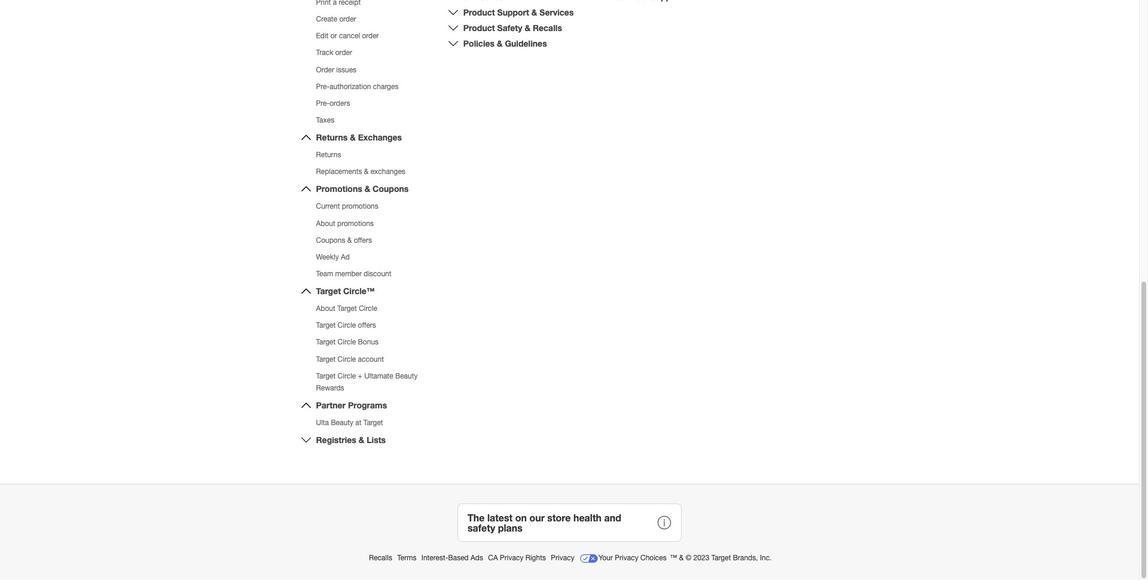 Task type: vqa. For each thing, say whether or not it's contained in the screenshot.
top the kit
no



Task type: locate. For each thing, give the bounding box(es) containing it.
registries
[[316, 435, 356, 445]]

create
[[316, 15, 337, 23]]

1 vertical spatial about
[[316, 305, 335, 313]]

about promotions
[[316, 219, 374, 228]]

health
[[574, 512, 602, 523]]

promotions & coupons
[[316, 184, 409, 194]]

rewards
[[316, 384, 344, 392]]

& up guidelines
[[525, 23, 531, 33]]

replacements & exchanges link
[[316, 168, 406, 176]]

1 vertical spatial pre-
[[316, 99, 330, 108]]

latest
[[488, 512, 513, 523]]

circle for +
[[338, 372, 356, 380]]

privacy
[[500, 554, 524, 563], [551, 554, 575, 563], [615, 554, 639, 563]]

privacy left logo
[[551, 554, 575, 563]]

1 returns from the top
[[316, 132, 348, 142]]

0 vertical spatial product
[[464, 7, 495, 17]]

circle down the target circle bonus
[[338, 355, 356, 363]]

& up promotions & coupons
[[364, 168, 369, 176]]

beauty inside target circle + ultamate beauty rewards
[[395, 372, 418, 380]]

2 about from the top
[[316, 305, 335, 313]]

weekly ad
[[316, 253, 350, 261]]

target right the at
[[364, 419, 383, 427]]

beauty right the ultamate
[[395, 372, 418, 380]]

pre- for authorization
[[316, 82, 330, 91]]

taxes
[[316, 116, 335, 124]]

1 horizontal spatial privacy
[[551, 554, 575, 563]]

1 vertical spatial returns
[[316, 151, 341, 159]]

target circle + ultamate beauty rewards
[[316, 372, 418, 392]]

team member discount
[[316, 270, 392, 278]]

circle down circle™
[[359, 305, 377, 313]]

0 horizontal spatial privacy
[[500, 554, 524, 563]]

offers down about promotions
[[354, 236, 372, 245]]

0 horizontal spatial recalls
[[369, 554, 392, 563]]

discount
[[364, 270, 392, 278]]

privacy right ca
[[500, 554, 524, 563]]

exchanges
[[371, 168, 406, 176]]

0 vertical spatial offers
[[354, 236, 372, 245]]

0 vertical spatial coupons
[[373, 184, 409, 194]]

target circle account link
[[316, 355, 384, 363]]

0 horizontal spatial coupons
[[316, 236, 345, 245]]

order up the issues at the left of page
[[335, 49, 352, 57]]

team member discount link
[[316, 270, 392, 278]]

beauty
[[395, 372, 418, 380], [331, 419, 354, 427]]

1 vertical spatial product
[[464, 23, 495, 33]]

1 vertical spatial offers
[[358, 321, 376, 330]]

& for policies & guidelines
[[497, 38, 503, 48]]

& for coupons & offers
[[347, 236, 352, 245]]

& left the lists
[[359, 435, 365, 445]]

0 vertical spatial order
[[339, 15, 356, 23]]

promotions down current promotions link
[[337, 219, 374, 228]]

returns link
[[316, 151, 341, 159]]

circle down about target circle link
[[338, 321, 356, 330]]

pre-orders link
[[316, 99, 350, 108]]

pre- down order
[[316, 82, 330, 91]]

coupons & offers link
[[316, 236, 372, 245]]

target down about target circle link
[[316, 321, 336, 330]]

2 product from the top
[[464, 23, 495, 33]]

recalls left terms
[[369, 554, 392, 563]]

promotions
[[342, 202, 379, 211], [337, 219, 374, 228]]

pre- for orders
[[316, 99, 330, 108]]

product for product support & services
[[464, 7, 495, 17]]

circle down target circle offers
[[338, 338, 356, 347]]

about promotions link
[[316, 219, 374, 228]]

services
[[540, 7, 574, 17]]

about up target circle offers
[[316, 305, 335, 313]]

safety
[[497, 23, 523, 33]]

1 vertical spatial recalls
[[369, 554, 392, 563]]

target right 2023
[[712, 554, 731, 563]]

privacy link
[[551, 554, 577, 563]]

bonus
[[358, 338, 379, 347]]

0 vertical spatial promotions
[[342, 202, 379, 211]]

ultamate
[[364, 372, 393, 380]]

order issues
[[316, 66, 357, 74]]

0 horizontal spatial beauty
[[331, 419, 354, 427]]

& for promotions & coupons
[[365, 184, 370, 194]]

2 pre- from the top
[[316, 99, 330, 108]]

partner programs
[[316, 400, 387, 410]]

pre-
[[316, 82, 330, 91], [316, 99, 330, 108]]

target down target circle offers link
[[316, 338, 336, 347]]

target up 'rewards'
[[316, 372, 336, 380]]

product support & services
[[464, 7, 574, 17]]

product safety & recalls link
[[464, 23, 562, 33]]

2 horizontal spatial privacy
[[615, 554, 639, 563]]

track
[[316, 49, 333, 57]]

circle
[[359, 305, 377, 313], [338, 321, 356, 330], [338, 338, 356, 347], [338, 355, 356, 363], [338, 372, 356, 380]]

pre-authorization charges
[[316, 82, 399, 91]]

0 vertical spatial about
[[316, 219, 335, 228]]

0 vertical spatial beauty
[[395, 372, 418, 380]]

target circle offers
[[316, 321, 376, 330]]

target circle account
[[316, 355, 384, 363]]

1 vertical spatial promotions
[[337, 219, 374, 228]]

pre-authorization charges link
[[316, 82, 399, 91]]

edit
[[316, 32, 329, 40]]

registries & lists link
[[316, 435, 386, 445]]

policies & guidelines link
[[464, 38, 547, 48]]

0 vertical spatial pre-
[[316, 82, 330, 91]]

2 vertical spatial order
[[335, 49, 352, 57]]

circle for offers
[[338, 321, 356, 330]]

1 vertical spatial order
[[362, 32, 379, 40]]

circle inside target circle + ultamate beauty rewards
[[338, 372, 356, 380]]

product support & services link
[[464, 7, 574, 17]]

about target circle link
[[316, 305, 377, 313]]

+
[[358, 372, 362, 380]]

™
[[670, 554, 678, 563]]

1 horizontal spatial beauty
[[395, 372, 418, 380]]

coupons
[[373, 184, 409, 194], [316, 236, 345, 245]]

logo image
[[580, 549, 599, 568]]

privacy right your
[[615, 554, 639, 563]]

0 vertical spatial returns
[[316, 132, 348, 142]]

current promotions link
[[316, 202, 379, 211]]

returns up replacements
[[316, 151, 341, 159]]

ca privacy rights link
[[488, 554, 548, 563]]

order up edit or cancel order link
[[339, 15, 356, 23]]

recalls down services in the top left of the page
[[533, 23, 562, 33]]

pre-orders
[[316, 99, 350, 108]]

1 product from the top
[[464, 7, 495, 17]]

about
[[316, 219, 335, 228], [316, 305, 335, 313]]

coupons up weekly ad link
[[316, 236, 345, 245]]

2023
[[694, 554, 710, 563]]

at
[[356, 419, 362, 427]]

edit or cancel order link
[[316, 32, 379, 40]]

& left ©
[[680, 554, 684, 563]]

target down target circle bonus link
[[316, 355, 336, 363]]

product
[[464, 7, 495, 17], [464, 23, 495, 33]]

terms link
[[397, 554, 419, 563]]

circle™
[[343, 286, 375, 296]]

offers
[[354, 236, 372, 245], [358, 321, 376, 330]]

©
[[686, 554, 692, 563]]

1 pre- from the top
[[316, 82, 330, 91]]

taxes link
[[316, 116, 335, 124]]

returns up the returns link
[[316, 132, 348, 142]]

about down current
[[316, 219, 335, 228]]

™ & © 2023 target brands, inc.
[[670, 554, 772, 563]]

circle left +
[[338, 372, 356, 380]]

the
[[468, 512, 485, 523]]

orders
[[330, 99, 350, 108]]

product safety & recalls
[[464, 23, 562, 33]]

interest-based ads link
[[422, 554, 485, 563]]

our
[[530, 512, 545, 523]]

1 vertical spatial coupons
[[316, 236, 345, 245]]

coupons down "exchanges"
[[373, 184, 409, 194]]

& up ad
[[347, 236, 352, 245]]

promotions down promotions & coupons
[[342, 202, 379, 211]]

1 about from the top
[[316, 219, 335, 228]]

2 returns from the top
[[316, 151, 341, 159]]

returns for the returns link
[[316, 151, 341, 159]]

order right cancel
[[362, 32, 379, 40]]

order
[[316, 66, 334, 74]]

& down replacements & exchanges
[[365, 184, 370, 194]]

1 horizontal spatial recalls
[[533, 23, 562, 33]]

pre- up taxes link
[[316, 99, 330, 108]]

recalls
[[533, 23, 562, 33], [369, 554, 392, 563]]

weekly
[[316, 253, 339, 261]]

offers up bonus
[[358, 321, 376, 330]]

programs
[[348, 400, 387, 410]]

& left exchanges
[[350, 132, 356, 142]]

beauty left the at
[[331, 419, 354, 427]]

1 vertical spatial beauty
[[331, 419, 354, 427]]

& down safety
[[497, 38, 503, 48]]

order for track order
[[335, 49, 352, 57]]



Task type: describe. For each thing, give the bounding box(es) containing it.
offers for target circle offers
[[358, 321, 376, 330]]

current
[[316, 202, 340, 211]]

track order
[[316, 49, 352, 57]]

based
[[448, 554, 469, 563]]

coupons & offers
[[316, 236, 372, 245]]

promotions for about promotions
[[337, 219, 374, 228]]

ulta beauty at target link
[[316, 419, 383, 427]]

about target circle
[[316, 305, 377, 313]]

& for registries & lists
[[359, 435, 365, 445]]

ca
[[488, 554, 498, 563]]

store
[[548, 512, 571, 523]]

ulta
[[316, 419, 329, 427]]

1 privacy from the left
[[500, 554, 524, 563]]

target circle + ultamate beauty rewards link
[[316, 372, 418, 392]]

plans
[[498, 522, 523, 534]]

replacements
[[316, 168, 362, 176]]

create order link
[[316, 15, 356, 23]]

order for create order
[[339, 15, 356, 23]]

& for ™ & © 2023 target brands, inc.
[[680, 554, 684, 563]]

guidelines
[[505, 38, 547, 48]]

ulta beauty at target
[[316, 419, 383, 427]]

registries & lists
[[316, 435, 386, 445]]

rights
[[526, 554, 546, 563]]

about for about promotions
[[316, 219, 335, 228]]

returns & exchanges
[[316, 132, 402, 142]]

and
[[605, 512, 622, 523]]

brands,
[[733, 554, 758, 563]]

policies
[[464, 38, 495, 48]]

terms
[[397, 554, 417, 563]]

target up target circle offers
[[337, 305, 357, 313]]

promotions
[[316, 184, 362, 194]]

promotions & coupons link
[[316, 184, 409, 194]]

target circle bonus link
[[316, 338, 379, 347]]

returns for returns & exchanges
[[316, 132, 348, 142]]

& for returns & exchanges
[[350, 132, 356, 142]]

promotions for current promotions
[[342, 202, 379, 211]]

lists
[[367, 435, 386, 445]]

member
[[335, 270, 362, 278]]

& right "support"
[[532, 7, 538, 17]]

0 vertical spatial recalls
[[533, 23, 562, 33]]

exchanges
[[358, 132, 402, 142]]

partner
[[316, 400, 346, 410]]

circle for account
[[338, 355, 356, 363]]

inc.
[[760, 554, 772, 563]]

& for replacements & exchanges
[[364, 168, 369, 176]]

about for about target circle
[[316, 305, 335, 313]]

target circle offers link
[[316, 321, 376, 330]]

your privacy choices
[[599, 554, 667, 563]]

product for product safety & recalls
[[464, 23, 495, 33]]

recalls link
[[369, 554, 394, 563]]

authorization
[[330, 82, 371, 91]]

circle for bonus
[[338, 338, 356, 347]]

interest-
[[422, 554, 448, 563]]

offers for coupons & offers
[[354, 236, 372, 245]]

cancel
[[339, 32, 360, 40]]

1 horizontal spatial coupons
[[373, 184, 409, 194]]

recalls terms interest-based ads ca privacy rights privacy
[[369, 554, 577, 563]]

create order
[[316, 15, 356, 23]]

target inside target circle + ultamate beauty rewards
[[316, 372, 336, 380]]

target circle™
[[316, 286, 375, 296]]

issues
[[336, 66, 357, 74]]

charges
[[373, 82, 399, 91]]

your
[[599, 554, 613, 563]]

replacements & exchanges
[[316, 168, 406, 176]]

target circle bonus
[[316, 338, 379, 347]]

ad
[[341, 253, 350, 261]]

target down team
[[316, 286, 341, 296]]

the latest on our store health and safety plans link
[[458, 504, 682, 542]]

the latest on our store health and safety plans
[[468, 512, 622, 534]]

partner programs link
[[316, 400, 387, 410]]

order issues link
[[316, 66, 357, 74]]

3 privacy from the left
[[615, 554, 639, 563]]

current promotions
[[316, 202, 379, 211]]

choices
[[641, 554, 667, 563]]

policies & guidelines
[[464, 38, 547, 48]]

team
[[316, 270, 333, 278]]

or
[[331, 32, 337, 40]]

weekly ad link
[[316, 253, 350, 261]]

2 privacy from the left
[[551, 554, 575, 563]]

account
[[358, 355, 384, 363]]

safety
[[468, 522, 496, 534]]

on
[[516, 512, 527, 523]]

target circle™ link
[[316, 286, 375, 296]]

support
[[497, 7, 529, 17]]



